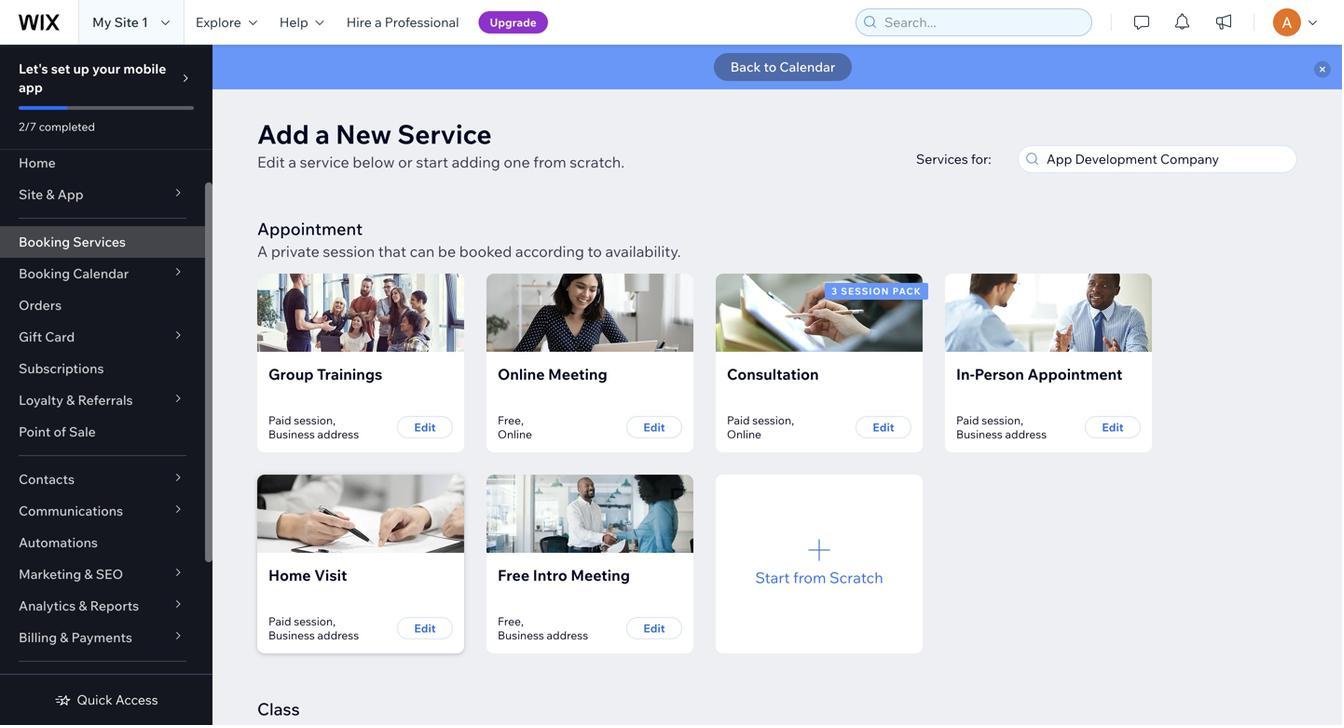 Task type: vqa. For each thing, say whether or not it's contained in the screenshot.
the Orders link
yes



Task type: locate. For each thing, give the bounding box(es) containing it.
session down consultation
[[752, 414, 791, 428]]

my
[[92, 14, 111, 30]]

Search... field
[[879, 9, 1086, 35]]

0 horizontal spatial site
[[19, 186, 43, 203]]

services left for:
[[916, 151, 968, 167]]

add a new service edit a service below or start adding one from scratch.
[[257, 118, 624, 171]]

loyalty & referrals
[[19, 392, 133, 409]]

address for trainings
[[317, 428, 359, 442]]

edit for in-person appointment
[[1102, 421, 1124, 435]]

booking up orders
[[19, 266, 70, 282]]

a
[[375, 14, 382, 30], [315, 118, 330, 151], [288, 153, 296, 171]]

1 horizontal spatial a
[[315, 118, 330, 151]]

address down trainings
[[317, 428, 359, 442]]

1 vertical spatial site
[[19, 186, 43, 203]]

free
[[498, 414, 521, 428], [498, 567, 530, 585], [498, 615, 521, 629]]

0 horizontal spatial appointment
[[257, 219, 363, 240]]

scratch
[[829, 569, 883, 588]]

point
[[19, 424, 51, 440]]

session down home visit
[[294, 615, 333, 629]]

& for billing
[[60, 630, 68, 646]]

1 vertical spatial services
[[73, 234, 126, 250]]

group trainings
[[268, 365, 382, 384]]

hire a professional link
[[335, 0, 470, 45]]

appointment up private on the left top of page
[[257, 219, 363, 240]]

3 free from the top
[[498, 615, 521, 629]]

services up booking calendar popup button
[[73, 234, 126, 250]]

site left app
[[19, 186, 43, 203]]

session left that
[[323, 242, 375, 261]]

2 horizontal spatial a
[[375, 14, 382, 30]]

, down visit
[[333, 615, 335, 629]]

site inside dropdown button
[[19, 186, 43, 203]]

appointment
[[257, 219, 363, 240], [1027, 365, 1123, 384]]

paid down group
[[268, 414, 291, 428]]

a down add
[[288, 153, 296, 171]]

a for hire
[[375, 14, 382, 30]]

free down free intro meeting
[[498, 615, 521, 629]]

1 horizontal spatial to
[[764, 59, 777, 75]]

edit button for consultation
[[856, 417, 911, 439]]

edit for free intro meeting
[[643, 622, 665, 636]]

1 vertical spatial calendar
[[73, 266, 129, 282]]

1 vertical spatial from
[[793, 569, 826, 588]]

calendar down booking services link
[[73, 266, 129, 282]]

& left seo
[[84, 567, 93, 583]]

or
[[398, 153, 413, 171]]

, down online meeting
[[521, 414, 524, 428]]

1 horizontal spatial home
[[268, 567, 311, 585]]

from right start
[[793, 569, 826, 588]]

session
[[323, 242, 375, 261], [294, 414, 333, 428], [752, 414, 791, 428], [982, 414, 1021, 428], [294, 615, 333, 629]]

business
[[268, 428, 315, 442], [956, 428, 1003, 442], [268, 629, 315, 643], [498, 629, 544, 643]]

free down online meeting
[[498, 414, 521, 428]]

appointment inside appointment a private session that can be booked according to availability.
[[257, 219, 363, 240]]

to inside appointment a private session that can be booked according to availability.
[[588, 242, 602, 261]]

a up service on the left top of the page
[[315, 118, 330, 151]]

, inside free , business address
[[521, 615, 524, 629]]

home left visit
[[268, 567, 311, 585]]

1 vertical spatial free
[[498, 567, 530, 585]]

paid session , business address down home visit
[[268, 615, 359, 643]]

calendar
[[779, 59, 835, 75], [73, 266, 129, 282]]

card
[[45, 329, 75, 345]]

1 vertical spatial a
[[315, 118, 330, 151]]

up
[[73, 61, 89, 77]]

1 horizontal spatial calendar
[[779, 59, 835, 75]]

paid for consultation
[[727, 414, 750, 428]]

0 horizontal spatial home
[[19, 155, 56, 171]]

, inside paid session , online
[[791, 414, 794, 428]]

1
[[142, 14, 148, 30]]

calendar inside popup button
[[73, 266, 129, 282]]

a right hire
[[375, 14, 382, 30]]

booking up booking calendar
[[19, 234, 70, 250]]

& right loyalty
[[66, 392, 75, 409]]

session for visit
[[294, 615, 333, 629]]

0 horizontal spatial calendar
[[73, 266, 129, 282]]

online down consultation
[[727, 428, 761, 442]]

edit button for online meeting
[[626, 417, 682, 439]]

business down in-
[[956, 428, 1003, 442]]

edit button for group trainings
[[397, 417, 453, 439]]

0 horizontal spatial from
[[533, 153, 566, 171]]

from inside button
[[793, 569, 826, 588]]

booking for booking services
[[19, 234, 70, 250]]

session down the group trainings
[[294, 414, 333, 428]]

2 free from the top
[[498, 567, 530, 585]]

business for home
[[268, 629, 315, 643]]

paid session , business address for person
[[956, 414, 1047, 442]]

0 vertical spatial appointment
[[257, 219, 363, 240]]

paid down in-
[[956, 414, 979, 428]]

site
[[114, 14, 139, 30], [19, 186, 43, 203]]

paid down consultation
[[727, 414, 750, 428]]

trainings
[[317, 365, 382, 384]]

sidebar element
[[0, 45, 212, 726]]

app
[[19, 79, 43, 96]]

0 vertical spatial site
[[114, 14, 139, 30]]

0 horizontal spatial to
[[588, 242, 602, 261]]

& right billing
[[60, 630, 68, 646]]

back to calendar
[[730, 59, 835, 75]]

2 booking from the top
[[19, 266, 70, 282]]

,
[[333, 414, 335, 428], [521, 414, 524, 428], [791, 414, 794, 428], [1021, 414, 1023, 428], [333, 615, 335, 629], [521, 615, 524, 629]]

, down in-person appointment
[[1021, 414, 1023, 428]]

& inside dropdown button
[[60, 630, 68, 646]]

free inside free , business address
[[498, 615, 521, 629]]

, down the group trainings
[[333, 414, 335, 428]]

Enter the type of business field
[[1041, 146, 1291, 172]]

address down in-person appointment
[[1005, 428, 1047, 442]]

home up site & app
[[19, 155, 56, 171]]

business down group
[[268, 428, 315, 442]]

start from scratch
[[755, 569, 883, 588]]

consultation
[[727, 365, 819, 384]]

&
[[46, 186, 55, 203], [66, 392, 75, 409], [84, 567, 93, 583], [79, 598, 87, 615], [60, 630, 68, 646]]

paid
[[268, 414, 291, 428], [727, 414, 750, 428], [956, 414, 979, 428], [268, 615, 291, 629]]

my site 1
[[92, 14, 148, 30]]

for:
[[971, 151, 991, 167]]

app
[[58, 186, 83, 203]]

, for in-person appointment
[[1021, 414, 1023, 428]]

to right the back
[[764, 59, 777, 75]]

billing
[[19, 630, 57, 646]]

home inside sidebar element
[[19, 155, 56, 171]]

start
[[416, 153, 448, 171]]

2 vertical spatial a
[[288, 153, 296, 171]]

0 vertical spatial to
[[764, 59, 777, 75]]

1 vertical spatial appointment
[[1027, 365, 1123, 384]]

0 vertical spatial home
[[19, 155, 56, 171]]

upgrade
[[490, 15, 537, 29]]

booking
[[19, 234, 70, 250], [19, 266, 70, 282]]

online up "free , online"
[[498, 365, 545, 384]]

site & app
[[19, 186, 83, 203]]

meeting
[[548, 365, 607, 384], [571, 567, 630, 585]]

appointment right person
[[1027, 365, 1123, 384]]

booking for booking calendar
[[19, 266, 70, 282]]

, down free intro meeting
[[521, 615, 524, 629]]

1 booking from the top
[[19, 234, 70, 250]]

, down consultation
[[791, 414, 794, 428]]

1 vertical spatial to
[[588, 242, 602, 261]]

point of sale
[[19, 424, 96, 440]]

0 horizontal spatial a
[[288, 153, 296, 171]]

paid session , business address down the group trainings
[[268, 414, 359, 442]]

from right one in the left top of the page
[[533, 153, 566, 171]]

add
[[257, 118, 309, 151]]

marketing
[[19, 567, 81, 583]]

1 vertical spatial booking
[[19, 266, 70, 282]]

free inside "free , online"
[[498, 414, 521, 428]]

0 vertical spatial calendar
[[779, 59, 835, 75]]

booking inside popup button
[[19, 266, 70, 282]]

2 vertical spatial free
[[498, 615, 521, 629]]

2/7 completed
[[19, 120, 95, 134]]

home
[[19, 155, 56, 171], [268, 567, 311, 585]]

edit
[[257, 153, 285, 171], [414, 421, 436, 435], [643, 421, 665, 435], [873, 421, 894, 435], [1102, 421, 1124, 435], [414, 622, 436, 636], [643, 622, 665, 636]]

free left the intro
[[498, 567, 530, 585]]

0 vertical spatial meeting
[[548, 365, 607, 384]]

edit inside add a new service edit a service below or start adding one from scratch.
[[257, 153, 285, 171]]

calendar inside button
[[779, 59, 835, 75]]

edit for online meeting
[[643, 421, 665, 435]]

1 free from the top
[[498, 414, 521, 428]]

private
[[271, 242, 319, 261]]

business down the intro
[[498, 629, 544, 643]]

hire
[[346, 14, 372, 30]]

edit button for in-person appointment
[[1085, 417, 1141, 439]]

address down free intro meeting
[[547, 629, 588, 643]]

can
[[410, 242, 435, 261]]

contacts button
[[0, 464, 205, 496]]

site left the 1
[[114, 14, 139, 30]]

hire a professional
[[346, 14, 459, 30]]

edit button
[[397, 417, 453, 439], [626, 417, 682, 439], [856, 417, 911, 439], [1085, 417, 1141, 439], [397, 618, 453, 640], [626, 618, 682, 640]]

session down person
[[982, 414, 1021, 428]]

address
[[317, 428, 359, 442], [1005, 428, 1047, 442], [317, 629, 359, 643], [547, 629, 588, 643]]

online down online meeting
[[498, 428, 532, 442]]

1 horizontal spatial site
[[114, 14, 139, 30]]

& inside popup button
[[84, 567, 93, 583]]

paid inside paid session , online
[[727, 414, 750, 428]]

professional
[[385, 14, 459, 30]]

1 vertical spatial meeting
[[571, 567, 630, 585]]

paid for group trainings
[[268, 414, 291, 428]]

& left reports
[[79, 598, 87, 615]]

0 vertical spatial from
[[533, 153, 566, 171]]

service
[[300, 153, 349, 171]]

& inside 'popup button'
[[79, 598, 87, 615]]

to right according at the left top
[[588, 242, 602, 261]]

paid session , business address for trainings
[[268, 414, 359, 442]]

0 vertical spatial a
[[375, 14, 382, 30]]

free intro meeting
[[498, 567, 630, 585]]

services inside sidebar element
[[73, 234, 126, 250]]

0 vertical spatial booking
[[19, 234, 70, 250]]

0 vertical spatial free
[[498, 414, 521, 428]]

edit for home visit
[[414, 622, 436, 636]]

paid session , business address down person
[[956, 414, 1047, 442]]

calendar right the back
[[779, 59, 835, 75]]

1 vertical spatial home
[[268, 567, 311, 585]]

paid down home visit
[[268, 615, 291, 629]]

& for marketing
[[84, 567, 93, 583]]

online
[[498, 365, 545, 384], [498, 428, 532, 442], [727, 428, 761, 442]]

business down home visit
[[268, 629, 315, 643]]

a for add
[[315, 118, 330, 151]]

referrals
[[78, 392, 133, 409]]

0 vertical spatial services
[[916, 151, 968, 167]]

address down visit
[[317, 629, 359, 643]]

start
[[755, 569, 790, 588]]

1 horizontal spatial services
[[916, 151, 968, 167]]

1 horizontal spatial from
[[793, 569, 826, 588]]

& left app
[[46, 186, 55, 203]]

0 horizontal spatial services
[[73, 234, 126, 250]]

& for analytics
[[79, 598, 87, 615]]

sale
[[69, 424, 96, 440]]

business for group
[[268, 428, 315, 442]]

paid for home visit
[[268, 615, 291, 629]]

from
[[533, 153, 566, 171], [793, 569, 826, 588]]

home for home visit
[[268, 567, 311, 585]]

mobile
[[123, 61, 166, 77]]



Task type: describe. For each thing, give the bounding box(es) containing it.
a
[[257, 242, 268, 261]]

adding
[[452, 153, 500, 171]]

your
[[92, 61, 120, 77]]

session inside appointment a private session that can be booked according to availability.
[[323, 242, 375, 261]]

service
[[397, 118, 492, 151]]

, for home visit
[[333, 615, 335, 629]]

automations link
[[0, 527, 205, 559]]

quick access button
[[54, 692, 158, 709]]

free for free , business address
[[498, 615, 521, 629]]

automations
[[19, 535, 98, 551]]

communications button
[[0, 496, 205, 527]]

& for site
[[46, 186, 55, 203]]

online inside paid session , online
[[727, 428, 761, 442]]

to inside button
[[764, 59, 777, 75]]

edit button for free intro meeting
[[626, 618, 682, 640]]

analytics & reports
[[19, 598, 139, 615]]

analytics
[[19, 598, 76, 615]]

availability.
[[605, 242, 681, 261]]

paid for in-person appointment
[[956, 414, 979, 428]]

free , online
[[498, 414, 532, 442]]

gift card
[[19, 329, 75, 345]]

booking services link
[[0, 226, 205, 258]]

access
[[115, 692, 158, 709]]

online meeting
[[498, 365, 607, 384]]

booking calendar
[[19, 266, 129, 282]]

seo
[[96, 567, 123, 583]]

paid session , business address for visit
[[268, 615, 359, 643]]

below
[[353, 153, 395, 171]]

, inside "free , online"
[[521, 414, 524, 428]]

session inside paid session , online
[[752, 414, 791, 428]]

according
[[515, 242, 584, 261]]

new
[[336, 118, 391, 151]]

explore
[[196, 14, 241, 30]]

booking services
[[19, 234, 126, 250]]

home link
[[0, 147, 205, 179]]

orders
[[19, 297, 62, 314]]

set
[[51, 61, 70, 77]]

3 session pack
[[831, 286, 922, 297]]

in-
[[956, 365, 975, 384]]

back
[[730, 59, 761, 75]]

gift card button
[[0, 322, 205, 353]]

paid session , online
[[727, 414, 794, 442]]

pack
[[893, 286, 922, 297]]

class
[[257, 699, 300, 720]]

back to calendar button
[[714, 53, 852, 81]]

1 horizontal spatial appointment
[[1027, 365, 1123, 384]]

site & app button
[[0, 179, 205, 211]]

edit for consultation
[[873, 421, 894, 435]]

payments
[[71, 630, 132, 646]]

in-person appointment
[[956, 365, 1123, 384]]

marketing & seo button
[[0, 559, 205, 591]]

scratch.
[[570, 153, 624, 171]]

edit button for home visit
[[397, 618, 453, 640]]

upgrade button
[[479, 11, 548, 34]]

address inside free , business address
[[547, 629, 588, 643]]

appointment a private session that can be booked according to availability.
[[257, 219, 681, 261]]

one
[[504, 153, 530, 171]]

session for person
[[982, 414, 1021, 428]]

quick
[[77, 692, 112, 709]]

home for home
[[19, 155, 56, 171]]

edit for group trainings
[[414, 421, 436, 435]]

help
[[279, 14, 308, 30]]

loyalty & referrals button
[[0, 385, 205, 417]]

, for consultation
[[791, 414, 794, 428]]

reports
[[90, 598, 139, 615]]

from inside add a new service edit a service below or start adding one from scratch.
[[533, 153, 566, 171]]

address for visit
[[317, 629, 359, 643]]

of
[[54, 424, 66, 440]]

services for:
[[916, 151, 991, 167]]

, for group trainings
[[333, 414, 335, 428]]

billing & payments
[[19, 630, 132, 646]]

free for free , online
[[498, 414, 521, 428]]

session
[[841, 286, 890, 297]]

person
[[975, 365, 1024, 384]]

analytics & reports button
[[0, 591, 205, 623]]

free , business address
[[498, 615, 588, 643]]

contacts
[[19, 472, 75, 488]]

gift
[[19, 329, 42, 345]]

subscriptions
[[19, 361, 104, 377]]

let's set up your mobile app
[[19, 61, 166, 96]]

3
[[831, 286, 838, 297]]

booked
[[459, 242, 512, 261]]

completed
[[39, 120, 95, 134]]

start from scratch button
[[716, 475, 923, 654]]

session for trainings
[[294, 414, 333, 428]]

& for loyalty
[[66, 392, 75, 409]]

booking calendar button
[[0, 258, 205, 290]]

home visit
[[268, 567, 347, 585]]

business inside free , business address
[[498, 629, 544, 643]]

group
[[268, 365, 314, 384]]

help button
[[268, 0, 335, 45]]

intro
[[533, 567, 567, 585]]

free for free intro meeting
[[498, 567, 530, 585]]

back to calendar alert
[[212, 45, 1342, 89]]

billing & payments button
[[0, 623, 205, 654]]

be
[[438, 242, 456, 261]]

address for person
[[1005, 428, 1047, 442]]

marketing & seo
[[19, 567, 123, 583]]

visit
[[314, 567, 347, 585]]

2/7
[[19, 120, 36, 134]]

business for in-
[[956, 428, 1003, 442]]

point of sale link
[[0, 417, 205, 448]]



